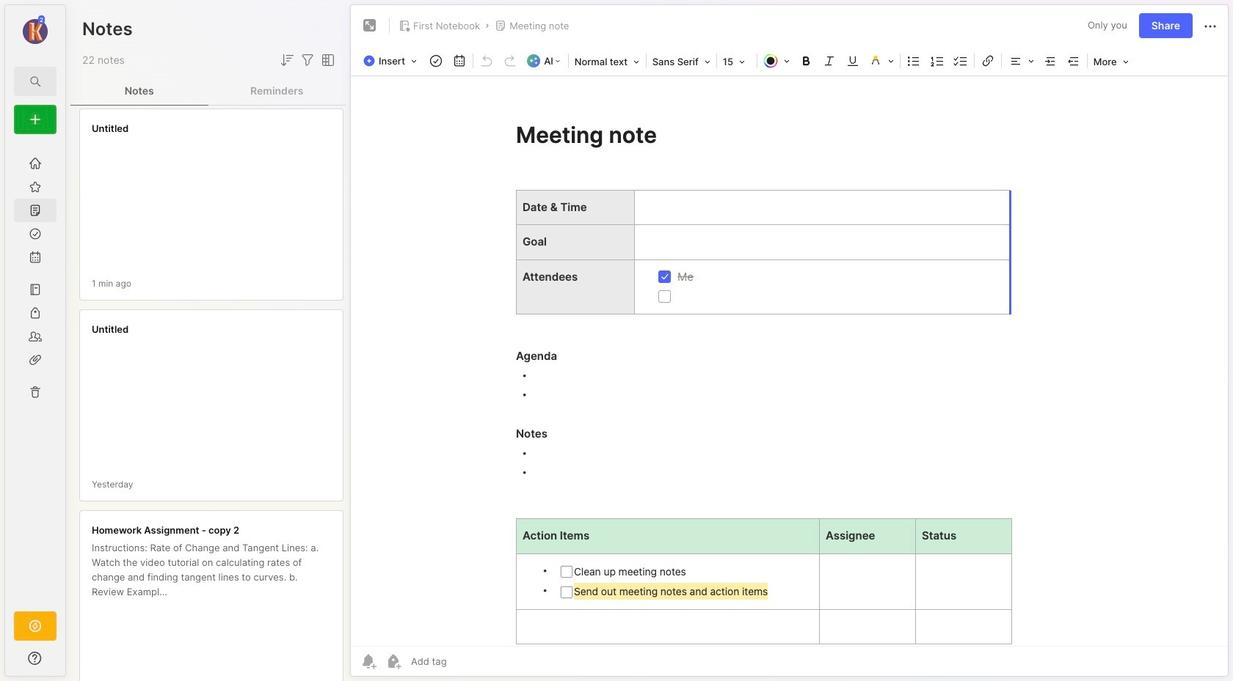 Task type: describe. For each thing, give the bounding box(es) containing it.
edit search image
[[26, 73, 44, 90]]

Font size field
[[718, 51, 755, 72]]

task image
[[426, 51, 446, 71]]

main element
[[0, 0, 70, 682]]

upgrade image
[[26, 618, 44, 636]]

numbered list image
[[927, 51, 947, 71]]

add a reminder image
[[360, 653, 377, 671]]

note window element
[[350, 4, 1229, 681]]

Heading level field
[[570, 51, 644, 72]]

bold image
[[795, 51, 816, 71]]

Add filters field
[[299, 51, 316, 69]]

add filters image
[[299, 51, 316, 69]]

underline image
[[842, 51, 863, 71]]

Add tag field
[[410, 655, 520, 669]]

click to expand image
[[64, 655, 75, 672]]



Task type: vqa. For each thing, say whether or not it's contained in the screenshot.
it
no



Task type: locate. For each thing, give the bounding box(es) containing it.
tree
[[5, 143, 65, 599]]

Font color field
[[759, 51, 794, 71]]

WHAT'S NEW field
[[5, 647, 65, 671]]

add tag image
[[385, 653, 402, 671]]

bulleted list image
[[903, 51, 924, 71]]

Account field
[[5, 14, 65, 46]]

checklist image
[[950, 51, 971, 71]]

Alignment field
[[1003, 51, 1038, 71]]

Highlight field
[[864, 51, 898, 71]]

italic image
[[819, 51, 839, 71]]

Insert field
[[360, 51, 424, 71]]

Font family field
[[648, 51, 715, 72]]

Sort options field
[[278, 51, 296, 69]]

indent image
[[1040, 51, 1060, 71]]

More actions field
[[1201, 16, 1219, 35]]

tab list
[[70, 76, 346, 106]]

calendar event image
[[449, 51, 470, 71]]

insert link image
[[977, 51, 998, 71]]

More field
[[1089, 51, 1133, 72]]

more actions image
[[1201, 17, 1219, 35]]

expand note image
[[361, 17, 379, 34]]

outdent image
[[1063, 51, 1084, 71]]

View options field
[[316, 51, 337, 69]]

Note Editor text field
[[351, 76, 1228, 647]]

home image
[[28, 156, 43, 171]]

tree inside main element
[[5, 143, 65, 599]]



